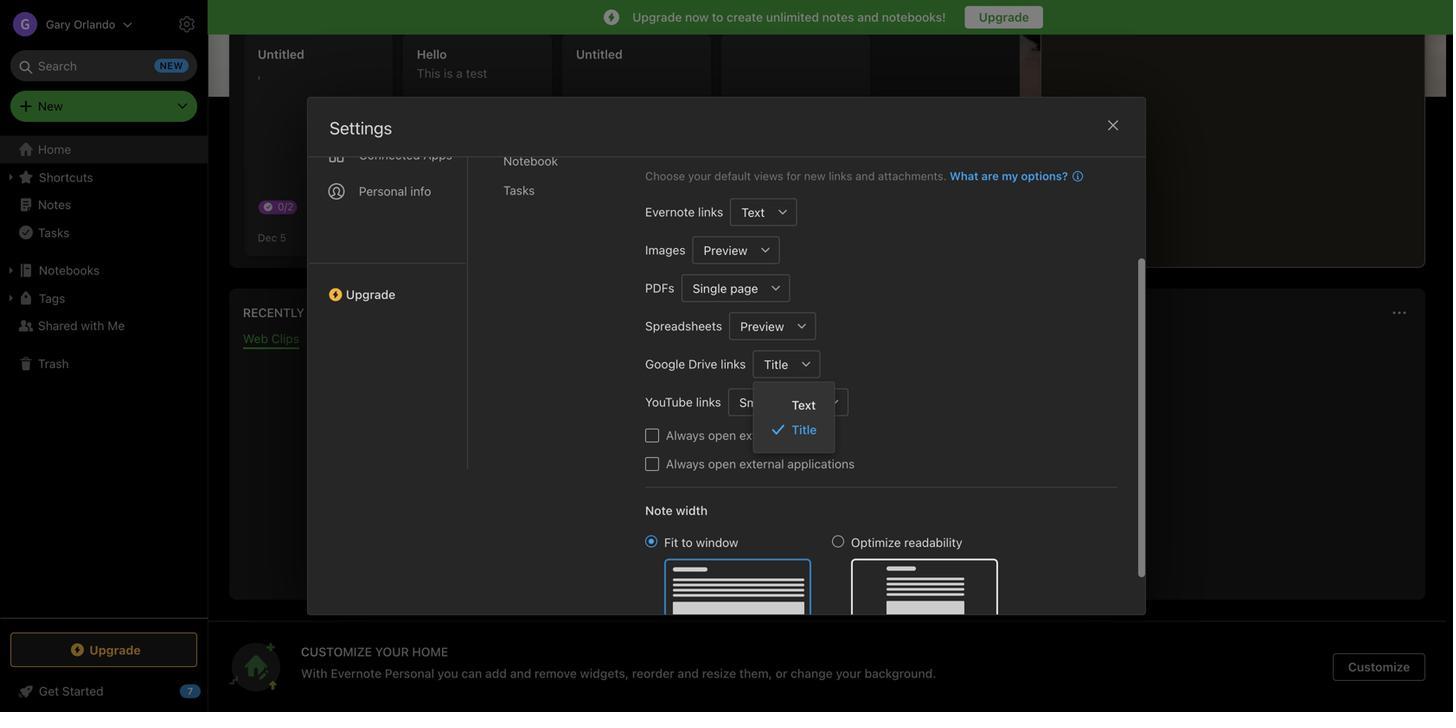 Task type: vqa. For each thing, say whether or not it's contained in the screenshot.
the Note creation menu ELEMENT
no



Task type: describe. For each thing, give the bounding box(es) containing it.
external for files
[[740, 429, 784, 443]]

drive
[[689, 357, 718, 372]]

Always open external applications checkbox
[[645, 458, 659, 472]]

tags button
[[0, 285, 207, 312]]

shortcuts
[[39, 170, 93, 185]]

title link
[[754, 418, 834, 443]]

preview button for spreadsheets
[[729, 313, 789, 340]]

google
[[645, 357, 685, 372]]

web
[[802, 516, 829, 533]]

choose
[[645, 170, 685, 183]]

unlimited
[[766, 10, 819, 24]]

information
[[785, 480, 856, 496]]

home
[[38, 142, 71, 157]]

web clips
[[243, 332, 299, 346]]

0 vertical spatial customize button
[[1332, 48, 1426, 76]]

settings
[[330, 118, 392, 138]]

evernote inside customize your home with evernote personal you can add and remove widgets, reorder and resize them, or change your background.
[[331, 667, 382, 681]]

dec
[[258, 232, 277, 244]]

untitled for untitled ,
[[258, 47, 304, 61]]

5
[[280, 232, 286, 244]]

your
[[375, 645, 409, 660]]

untitled for untitled
[[576, 47, 623, 61]]

links right "for"
[[829, 170, 853, 183]]

Start writing… text field
[[1056, 1, 1424, 254]]

options?
[[1022, 170, 1069, 183]]

new inside button
[[790, 157, 815, 174]]

Fit to window radio
[[645, 536, 658, 548]]

Choose default view option for Images field
[[693, 237, 780, 264]]

a
[[456, 66, 463, 80]]

afternoon,
[[275, 52, 353, 72]]

december
[[1203, 56, 1259, 68]]

hello this is a test
[[417, 47, 488, 80]]

home link
[[0, 136, 208, 164]]

Choose default view option for Evernote links field
[[730, 199, 797, 226]]

notebooks
[[39, 263, 100, 278]]

gary!
[[357, 52, 398, 72]]

links down 'drive' at the bottom of the page
[[696, 395, 721, 410]]

tasks tab
[[490, 177, 618, 205]]

open for always open external files
[[708, 429, 736, 443]]

evernote links
[[645, 205, 724, 219]]

personal info
[[359, 184, 431, 199]]

0 horizontal spatial upgrade button
[[10, 633, 197, 668]]

window
[[696, 536, 739, 550]]

with
[[301, 667, 328, 681]]

always for always open external applications
[[666, 457, 705, 472]]

customize your home with evernote personal you can add and remove widgets, reorder and resize them, or change your background.
[[301, 645, 937, 681]]

and right links
[[679, 145, 700, 159]]

option group containing fit to window
[[645, 534, 999, 644]]

optimize readability
[[851, 536, 963, 550]]

text button
[[730, 199, 769, 226]]

connected apps
[[359, 148, 452, 162]]

Choose default view option for YouTube links field
[[728, 389, 849, 417]]

tags
[[39, 291, 65, 306]]

google drive links
[[645, 357, 746, 372]]

web.
[[916, 480, 946, 496]]

add
[[485, 667, 507, 681]]

tab list for save useful information from the web.
[[233, 332, 1423, 350]]

links right 'drive' at the bottom of the page
[[721, 357, 746, 372]]

Choose default view option for Spreadsheets field
[[729, 313, 817, 340]]

width
[[676, 504, 708, 518]]

text inside dropdown list menu
[[792, 398, 816, 413]]

clip
[[773, 516, 798, 533]]

good afternoon, gary!
[[229, 52, 398, 72]]

are
[[982, 170, 999, 183]]

note
[[818, 157, 845, 174]]

0 vertical spatial your
[[688, 170, 712, 183]]

page
[[731, 281, 758, 296]]

home
[[412, 645, 448, 660]]

you
[[438, 667, 458, 681]]

change
[[791, 667, 833, 681]]

captured
[[308, 306, 373, 320]]

and right notes
[[858, 10, 879, 24]]

single page button
[[682, 275, 763, 302]]

your inside customize your home with evernote personal you can add and remove widgets, reorder and resize them, or change your background.
[[836, 667, 862, 681]]

is
[[444, 66, 453, 80]]

1 horizontal spatial to
[[712, 10, 724, 24]]

optimize
[[851, 536, 901, 550]]

upgrade button
[[965, 6, 1043, 29]]

settings image
[[177, 14, 197, 35]]

0 vertical spatial customize
[[1362, 55, 1419, 68]]

always open external files
[[666, 429, 811, 443]]

title button
[[753, 351, 793, 379]]

0/2
[[278, 201, 294, 213]]

single
[[693, 281, 727, 296]]

images
[[645, 243, 686, 257]]

from
[[860, 480, 889, 496]]

shared
[[38, 319, 78, 333]]

notes
[[38, 198, 71, 212]]

youtube links
[[645, 395, 721, 410]]

apps
[[424, 148, 452, 162]]

shared with me link
[[0, 312, 207, 340]]

clips
[[272, 332, 299, 346]]

untitled button
[[562, 33, 711, 256]]

choose your default views for new links and attachments.
[[645, 170, 947, 183]]

untitled ,
[[258, 47, 304, 80]]

or
[[776, 667, 788, 681]]

,
[[258, 66, 261, 80]]

links left the text button
[[698, 205, 724, 219]]

title inside "link"
[[792, 423, 817, 437]]

save
[[709, 480, 739, 496]]

notebooks!
[[882, 10, 946, 24]]

Always open external files checkbox
[[645, 429, 659, 443]]



Task type: locate. For each thing, give the bounding box(es) containing it.
0 horizontal spatial your
[[688, 170, 712, 183]]

tree
[[0, 136, 208, 618]]

widgets,
[[580, 667, 629, 681]]

1 horizontal spatial title
[[792, 423, 817, 437]]

0 horizontal spatial evernote
[[331, 667, 382, 681]]

my
[[1002, 170, 1019, 183]]

1 vertical spatial evernote
[[331, 667, 382, 681]]

note width
[[645, 504, 708, 518]]

applications
[[788, 457, 855, 472]]

preview button
[[693, 237, 752, 264], [729, 313, 789, 340]]

1 vertical spatial upgrade button
[[10, 633, 197, 668]]

0 vertical spatial always
[[666, 429, 705, 443]]

evernote down choose
[[645, 205, 695, 219]]

links
[[645, 145, 675, 159]]

1 vertical spatial personal
[[385, 667, 435, 681]]

preview
[[704, 243, 748, 258], [741, 320, 785, 334]]

0 vertical spatial preview
[[704, 243, 748, 258]]

always open external applications
[[666, 457, 855, 472]]

untitled inside untitled button
[[576, 47, 623, 61]]

tasks inside tab
[[504, 183, 535, 198]]

tab list for note width
[[490, 29, 632, 470]]

tasks button
[[0, 219, 207, 247]]

recently captured
[[243, 306, 373, 320]]

tasks inside button
[[38, 226, 70, 240]]

1 vertical spatial your
[[836, 667, 862, 681]]

evernote down 'customize' on the left bottom of page
[[331, 667, 382, 681]]

preview for spreadsheets
[[741, 320, 785, 334]]

resize
[[702, 667, 737, 681]]

None search field
[[22, 50, 185, 81]]

Search text field
[[22, 50, 185, 81]]

13,
[[1262, 56, 1276, 68]]

web
[[243, 332, 268, 346]]

recently captured button
[[240, 303, 373, 324]]

0 vertical spatial external
[[740, 429, 784, 443]]

0 vertical spatial preview button
[[693, 237, 752, 264]]

new left note
[[790, 157, 815, 174]]

personal down the your
[[385, 667, 435, 681]]

tasks down notes
[[38, 226, 70, 240]]

personal inside customize your home with evernote personal you can add and remove widgets, reorder and resize them, or change your background.
[[385, 667, 435, 681]]

0 vertical spatial test
[[466, 66, 488, 80]]

always right always open external applications checkbox
[[666, 457, 705, 472]]

preview for images
[[704, 243, 748, 258]]

0 horizontal spatial untitled
[[258, 47, 304, 61]]

1 untitled from the left
[[258, 47, 304, 61]]

1 horizontal spatial text
[[792, 398, 816, 413]]

wednesday, december 13, 2023
[[1133, 56, 1304, 68]]

notes link
[[0, 191, 207, 219]]

Choose default view option for PDFs field
[[682, 275, 790, 302]]

open up always open external applications
[[708, 429, 736, 443]]

0 horizontal spatial tasks
[[38, 226, 70, 240]]

create
[[747, 157, 787, 174]]

dropdown list menu
[[754, 393, 834, 443]]

preview up single page
[[704, 243, 748, 258]]

1 vertical spatial text
[[792, 398, 816, 413]]

text inside button
[[742, 205, 765, 220]]

preview button up title button
[[729, 313, 789, 340]]

to right fit
[[682, 536, 693, 550]]

text down "views"
[[742, 205, 765, 220]]

notebook tab
[[490, 147, 618, 176]]

1 vertical spatial title
[[792, 423, 817, 437]]

upgrade button inside tab list
[[308, 263, 467, 309]]

1 vertical spatial test
[[457, 206, 476, 218]]

external
[[740, 429, 784, 443], [740, 457, 784, 472]]

tree containing home
[[0, 136, 208, 618]]

notes
[[823, 10, 855, 24]]

audio tab
[[466, 332, 498, 350]]

spreadsheets
[[645, 319, 722, 334]]

open
[[708, 429, 736, 443], [708, 457, 736, 472]]

pdfs
[[645, 281, 675, 295]]

remove
[[535, 667, 577, 681]]

preview inside choose default view option for images field
[[704, 243, 748, 258]]

external for applications
[[740, 457, 784, 472]]

to
[[712, 10, 724, 24], [682, 536, 693, 550]]

youtube
[[645, 395, 693, 410]]

0 vertical spatial to
[[712, 10, 724, 24]]

and right add
[[510, 667, 532, 681]]

2 always from the top
[[666, 457, 705, 472]]

preview inside 'choose default view option for spreadsheets' field
[[741, 320, 785, 334]]

1 vertical spatial external
[[740, 457, 784, 472]]

option group
[[645, 534, 999, 644]]

test
[[466, 66, 488, 80], [457, 206, 476, 218]]

web clips tab
[[243, 332, 299, 350]]

can
[[462, 667, 482, 681]]

preview button for images
[[693, 237, 752, 264]]

wednesday,
[[1133, 56, 1200, 68]]

1 vertical spatial to
[[682, 536, 693, 550]]

always right always open external files checkbox
[[666, 429, 705, 443]]

note
[[645, 504, 673, 518]]

tab list containing notebook
[[490, 29, 632, 470]]

fit to window
[[665, 536, 739, 550]]

notebooks link
[[0, 257, 207, 285]]

tasks down notebook
[[504, 183, 535, 198]]

the
[[893, 480, 913, 496]]

open up save
[[708, 457, 736, 472]]

1 horizontal spatial evernote
[[645, 205, 695, 219]]

useful
[[743, 480, 781, 496]]

background.
[[865, 667, 937, 681]]

0 vertical spatial title
[[764, 358, 789, 372]]

upgrade inside button
[[979, 10, 1030, 24]]

tasks
[[504, 183, 535, 198], [38, 226, 70, 240]]

1 open from the top
[[708, 429, 736, 443]]

customize
[[301, 645, 372, 660]]

what are my options?
[[950, 170, 1069, 183]]

title down 'choose default view option for spreadsheets' field
[[764, 358, 789, 372]]

upgrade now to create unlimited notes and notebooks!
[[633, 10, 946, 24]]

0 horizontal spatial title
[[764, 358, 789, 372]]

personal
[[359, 184, 407, 199], [385, 667, 435, 681]]

content
[[832, 516, 883, 533]]

your down links and attachments
[[688, 170, 712, 183]]

new right "for"
[[804, 170, 826, 183]]

1 horizontal spatial untitled
[[576, 47, 623, 61]]

0 horizontal spatial text
[[742, 205, 765, 220]]

2 external from the top
[[740, 457, 784, 472]]

0 vertical spatial text
[[742, 205, 765, 220]]

trash
[[38, 357, 69, 371]]

single page
[[693, 281, 758, 296]]

to right now
[[712, 10, 724, 24]]

always for always open external files
[[666, 429, 705, 443]]

and left "resize"
[[678, 667, 699, 681]]

connected
[[359, 148, 420, 162]]

clip web content
[[773, 516, 883, 533]]

title down text link
[[792, 423, 817, 437]]

external up the useful
[[740, 457, 784, 472]]

external up always open external applications
[[740, 429, 784, 443]]

0 horizontal spatial to
[[682, 536, 693, 550]]

1 external from the top
[[740, 429, 784, 443]]

new
[[38, 99, 63, 113]]

evernote
[[645, 205, 695, 219], [331, 667, 382, 681]]

1 vertical spatial always
[[666, 457, 705, 472]]

1 vertical spatial preview button
[[729, 313, 789, 340]]

untitled
[[258, 47, 304, 61], [576, 47, 623, 61]]

2 untitled from the left
[[576, 47, 623, 61]]

expand notebooks image
[[4, 264, 18, 278]]

and right note
[[856, 170, 875, 183]]

1 horizontal spatial upgrade button
[[308, 263, 467, 309]]

test inside hello this is a test
[[466, 66, 488, 80]]

0 vertical spatial personal
[[359, 184, 407, 199]]

1 vertical spatial preview
[[741, 320, 785, 334]]

close image
[[1103, 115, 1124, 136]]

Optimize readability radio
[[832, 536, 845, 548]]

tab list containing connected apps
[[308, 12, 468, 470]]

1 vertical spatial customize
[[1349, 661, 1411, 675]]

readability
[[905, 536, 963, 550]]

expand tags image
[[4, 292, 18, 305]]

open for always open external applications
[[708, 457, 736, 472]]

2 open from the top
[[708, 457, 736, 472]]

0 vertical spatial evernote
[[645, 205, 695, 219]]

attachments
[[703, 145, 775, 159]]

personal down the connected at the top left of the page
[[359, 184, 407, 199]]

audio
[[466, 332, 498, 346]]

0 vertical spatial open
[[708, 429, 736, 443]]

1 vertical spatial tasks
[[38, 226, 70, 240]]

recently
[[243, 306, 305, 320]]

create
[[727, 10, 763, 24]]

your
[[688, 170, 712, 183], [836, 667, 862, 681]]

default
[[715, 170, 751, 183]]

hello
[[417, 47, 447, 61]]

0 vertical spatial upgrade button
[[308, 263, 467, 309]]

1 vertical spatial open
[[708, 457, 736, 472]]

dec 5
[[258, 232, 286, 244]]

shared with me
[[38, 319, 125, 333]]

attachments.
[[878, 170, 947, 183]]

new button
[[10, 91, 197, 122]]

tab list containing web clips
[[233, 332, 1423, 350]]

upgrade button
[[308, 263, 467, 309], [10, 633, 197, 668]]

Choose default view option for Google Drive links field
[[753, 351, 821, 379]]

tab list
[[308, 12, 468, 470], [490, 29, 632, 470], [233, 332, 1423, 350]]

what
[[950, 170, 979, 183]]

preview up title button
[[741, 320, 785, 334]]

your right change
[[836, 667, 862, 681]]

info
[[411, 184, 431, 199]]

links and attachments
[[645, 145, 775, 159]]

views
[[754, 170, 784, 183]]

for
[[787, 170, 801, 183]]

files
[[788, 429, 811, 443]]

0 vertical spatial tasks
[[504, 183, 535, 198]]

1 vertical spatial customize button
[[1333, 654, 1426, 682]]

preview button up single page button
[[693, 237, 752, 264]]

and
[[858, 10, 879, 24], [679, 145, 700, 159], [856, 170, 875, 183], [510, 667, 532, 681], [678, 667, 699, 681]]

1 horizontal spatial your
[[836, 667, 862, 681]]

text up title "link"
[[792, 398, 816, 413]]

1 horizontal spatial tasks
[[504, 183, 535, 198]]

clip web content button
[[758, 511, 897, 540]]

notebook
[[504, 154, 558, 168]]

title inside button
[[764, 358, 789, 372]]

1 always from the top
[[666, 429, 705, 443]]



